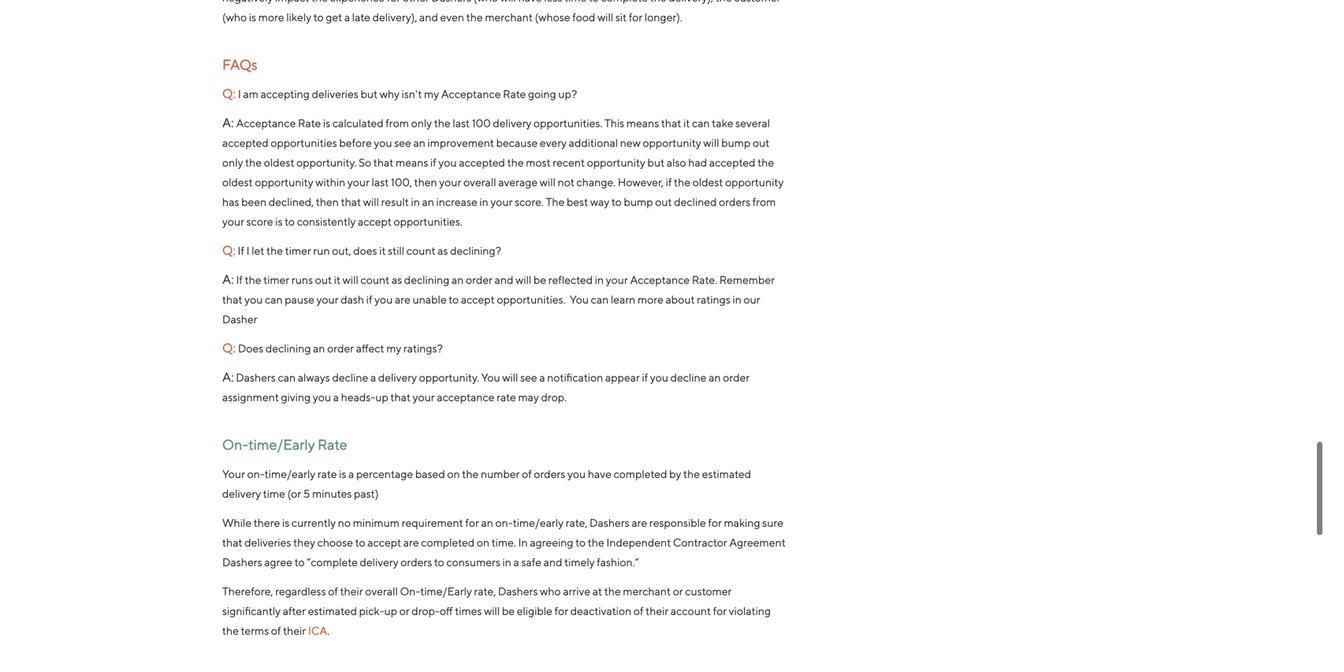 Task type: locate. For each thing, give the bounding box(es) containing it.
opportunities.
[[534, 116, 602, 129], [394, 215, 462, 228], [497, 293, 566, 306]]

0 vertical spatial from
[[386, 116, 409, 129]]

rate.
[[692, 273, 717, 286]]

completed inside your on-time/early rate is a percentage based on the number of orders you have completed by the estimated delivery time (or 5 minutes past)
[[614, 468, 667, 481]]

estimated for the
[[702, 468, 751, 481]]

1 q: from the top
[[222, 86, 235, 101]]

0 horizontal spatial my
[[386, 342, 401, 355]]

if inside if the timer runs out it will count as declining an order and will be reflected in your acceptance rate. remember that you can pause your dash if you are unable to accept opportunities.  you can learn more about ratings in our dasher
[[236, 273, 243, 286]]

may
[[518, 391, 539, 404]]

rate inside acceptance rate is calculated from only the last 100 delivery opportunities. this means that it can take several accepted opportunities before you see an improvement because every additional new opportunity will bump out only the oldest opportunity. so that means if you accepted the most recent opportunity but also had accepted the oldest opportunity within your last 100, then your overall average will not change. however, if the oldest opportunity has been declined, then that will result in an increase in your score. the best way to bump out declined orders from your score is to consistently accept opportunities.
[[298, 116, 321, 129]]

to right unable
[[449, 293, 459, 306]]

rate inside q: i am accepting deliveries but why isn't my acceptance rate going up?
[[503, 87, 526, 100]]

1 vertical spatial rate
[[298, 116, 321, 129]]

0 vertical spatial timer
[[285, 244, 311, 257]]

2 horizontal spatial orders
[[719, 195, 750, 208]]

1 horizontal spatial be
[[534, 273, 546, 286]]

my right isn't
[[424, 87, 439, 100]]

0 horizontal spatial it
[[334, 273, 340, 286]]

in right "result"
[[411, 195, 420, 208]]

0 horizontal spatial only
[[222, 156, 243, 169]]

oldest up has
[[222, 176, 253, 189]]

1 vertical spatial my
[[386, 342, 401, 355]]

orders down requirement
[[401, 556, 432, 569]]

will left not
[[540, 176, 556, 189]]

will
[[703, 136, 719, 149], [540, 176, 556, 189], [363, 195, 379, 208], [343, 273, 358, 286], [516, 273, 531, 286], [502, 371, 518, 384], [484, 605, 500, 618]]

declining up unable
[[404, 273, 450, 286]]

0 horizontal spatial on
[[447, 468, 460, 481]]

the inside while there is currently no minimum requirement for an on-time/early rate, dashers are responsible for making sure that deliveries they choose to accept are completed on time. in agreeing to the independent contractor agreement dashers agree to "complete delivery orders to consumers in a safe and timely fashion."
[[588, 536, 604, 549]]

accept inside acceptance rate is calculated from only the last 100 delivery opportunities. this means that it can take several accepted opportunities before you see an improvement because every additional new opportunity will bump out only the oldest opportunity. so that means if you accepted the most recent opportunity but also had accepted the oldest opportunity within your last 100, then your overall average will not change. however, if the oldest opportunity has been declined, then that will result in an increase in your score. the best way to bump out declined orders from your score is to consistently accept opportunities.
[[358, 215, 392, 228]]

2 vertical spatial out
[[315, 273, 332, 286]]

order inside if the timer runs out it will count as declining an order and will be reflected in your acceptance rate. remember that you can pause your dash if you are unable to accept opportunities.  you can learn more about ratings in our dasher
[[466, 273, 493, 286]]

opportunities. up every
[[534, 116, 602, 129]]

acceptance inside if the timer runs out it will count as declining an order and will be reflected in your acceptance rate. remember that you can pause your dash if you are unable to accept opportunities.  you can learn more about ratings in our dasher
[[630, 273, 690, 286]]

your inside dashers can always decline a delivery opportunity. you will see a notification appear if you decline an order assignment giving you a heads-up that your acceptance rate may drop.
[[413, 391, 435, 404]]

timer inside if the timer runs out it will count as declining an order and will be reflected in your acceptance rate. remember that you can pause your dash if you are unable to accept opportunities.  you can learn more about ratings in our dasher
[[263, 273, 289, 286]]

deactivation
[[570, 605, 631, 618]]

my inside q: i am accepting deliveries but why isn't my acceptance rate going up?
[[424, 87, 439, 100]]

average
[[498, 176, 538, 189]]

times
[[455, 605, 482, 618]]

a: down faqs
[[222, 115, 234, 130]]

1 vertical spatial as
[[392, 273, 402, 286]]

0 vertical spatial only
[[411, 116, 432, 129]]

for
[[465, 516, 479, 529], [708, 516, 722, 529], [555, 605, 568, 618], [713, 605, 727, 618]]

on inside while there is currently no minimum requirement for an on-time/early rate, dashers are responsible for making sure that deliveries they choose to accept are completed on time. in agreeing to the independent contractor agreement dashers agree to "complete delivery orders to consumers in a safe and timely fashion."
[[477, 536, 489, 549]]

1 horizontal spatial it
[[379, 244, 386, 257]]

an left improvement on the top
[[413, 136, 425, 149]]

on- inside your on-time/early rate is a percentage based on the number of orders you have completed by the estimated delivery time (or 5 minutes past)
[[247, 468, 265, 481]]

to inside if the timer runs out it will count as declining an order and will be reflected in your acceptance rate. remember that you can pause your dash if you are unable to accept opportunities.  you can learn more about ratings in our dasher
[[449, 293, 459, 306]]

you right dash
[[374, 293, 393, 306]]

that
[[661, 116, 681, 129], [373, 156, 394, 169], [341, 195, 361, 208], [222, 293, 242, 306], [390, 391, 411, 404], [222, 536, 242, 549]]

1 horizontal spatial accepted
[[459, 156, 505, 169]]

that right heads-
[[390, 391, 411, 404]]

1 horizontal spatial decline
[[670, 371, 707, 384]]

i left let
[[246, 244, 250, 257]]

not
[[558, 176, 574, 189]]

on- inside the therefore, regardless of their overall on-time/early rate, dashers who arrive at the merchant or customer significantly after estimated pick-up or drop-off times will be eligible for deactivation of their account for violating the terms of their
[[400, 585, 420, 598]]

on- up time.
[[495, 516, 513, 529]]

0 vertical spatial out
[[753, 136, 769, 149]]

1 horizontal spatial their
[[340, 585, 363, 598]]

of inside your on-time/early rate is a percentage based on the number of orders you have completed by the estimated delivery time (or 5 minutes past)
[[522, 468, 532, 481]]

affect
[[356, 342, 384, 355]]

rate
[[503, 87, 526, 100], [298, 116, 321, 129], [318, 436, 347, 453]]

our
[[744, 293, 760, 306]]

delivery inside while there is currently no minimum requirement for an on-time/early rate, dashers are responsible for making sure that deliveries they choose to accept are completed on time. in agreeing to the independent contractor agreement dashers agree to "complete delivery orders to consumers in a safe and timely fashion."
[[360, 556, 398, 569]]

on- right your
[[247, 468, 265, 481]]

recent
[[553, 156, 585, 169]]

acceptance up 'more'
[[630, 273, 690, 286]]

dashers up assignment
[[236, 371, 276, 384]]

0 horizontal spatial means
[[396, 156, 428, 169]]

orders inside while there is currently no minimum requirement for an on-time/early rate, dashers are responsible for making sure that deliveries they choose to accept are completed on time. in agreeing to the independent contractor agreement dashers agree to "complete delivery orders to consumers in a safe and timely fashion."
[[401, 556, 432, 569]]

bump
[[721, 136, 751, 149], [624, 195, 653, 208]]

are up independent in the bottom of the page
[[632, 516, 647, 529]]

is inside your on-time/early rate is a percentage based on the number of orders you have completed by the estimated delivery time (or 5 minutes past)
[[339, 468, 346, 481]]

dasher
[[222, 313, 257, 326]]

acceptance inside q: i am accepting deliveries but why isn't my acceptance rate going up?
[[441, 87, 501, 100]]

your
[[222, 468, 245, 481]]

rate up minutes
[[318, 436, 347, 453]]

or left drop-
[[399, 605, 410, 618]]

in down time.
[[502, 556, 511, 569]]

0 horizontal spatial then
[[316, 195, 339, 208]]

1 vertical spatial rate,
[[474, 585, 496, 598]]

a: for dashers can always decline a delivery opportunity. you will see a notification appear if you decline an order assignment giving you a heads-up that your acceptance rate may drop.
[[222, 369, 234, 384]]

2 vertical spatial orders
[[401, 556, 432, 569]]

3 q: from the top
[[222, 340, 235, 355]]

as inside if the timer runs out it will count as declining an order and will be reflected in your acceptance rate. remember that you can pause your dash if you are unable to accept opportunities.  you can learn more about ratings in our dasher
[[392, 273, 402, 286]]

1 horizontal spatial as
[[438, 244, 448, 257]]

2 horizontal spatial accepted
[[709, 156, 755, 169]]

your up learn
[[606, 273, 628, 286]]

time/early inside your on-time/early rate is a percentage based on the number of orders you have completed by the estimated delivery time (or 5 minutes past)
[[265, 468, 315, 481]]

my inside "q: does declining an order affect my ratings?"
[[386, 342, 401, 355]]

opportunity. up "acceptance"
[[419, 371, 479, 384]]

1 vertical spatial count
[[361, 273, 389, 286]]

account
[[671, 605, 711, 618]]

declining right does on the bottom of the page
[[266, 342, 311, 355]]

arrive
[[563, 585, 590, 598]]

only up has
[[222, 156, 243, 169]]

a inside while there is currently no minimum requirement for an on-time/early rate, dashers are responsible for making sure that deliveries they choose to accept are completed on time. in agreeing to the independent contractor agreement dashers agree to "complete delivery orders to consumers in a safe and timely fashion."
[[513, 556, 519, 569]]

several
[[735, 116, 770, 129]]

an inside if the timer runs out it will count as declining an order and will be reflected in your acceptance rate. remember that you can pause your dash if you are unable to accept opportunities.  you can learn more about ratings in our dasher
[[452, 273, 464, 286]]

1 vertical spatial on-
[[400, 585, 420, 598]]

accept
[[358, 215, 392, 228], [461, 293, 495, 306], [367, 536, 401, 549]]

1 vertical spatial be
[[502, 605, 515, 618]]

the up timely
[[588, 536, 604, 549]]

decline
[[332, 371, 368, 384], [670, 371, 707, 384]]

0 horizontal spatial on-
[[222, 436, 248, 453]]

count
[[407, 244, 435, 257], [361, 273, 389, 286]]

accepted down "am"
[[222, 136, 269, 149]]

making
[[724, 516, 760, 529]]

dash
[[341, 293, 364, 306]]

will inside dashers can always decline a delivery opportunity. you will see a notification appear if you decline an order assignment giving you a heads-up that your acceptance rate may drop.
[[502, 371, 518, 384]]

will down take
[[703, 136, 719, 149]]

a left 'safe'
[[513, 556, 519, 569]]

in
[[518, 536, 528, 549]]

1 vertical spatial orders
[[534, 468, 565, 481]]

declining?
[[450, 244, 501, 257]]

estimated inside your on-time/early rate is a percentage based on the number of orders you have completed by the estimated delivery time (or 5 minutes past)
[[702, 468, 751, 481]]

a:
[[222, 115, 234, 130], [222, 272, 234, 287], [222, 369, 234, 384]]

on-time/early rate
[[222, 436, 347, 453]]

"complete
[[307, 556, 358, 569]]

0 horizontal spatial out
[[315, 273, 332, 286]]

i inside q: if i let the timer run out, does it still count as declining?
[[246, 244, 250, 257]]

1 horizontal spatial rate
[[497, 391, 516, 404]]

be left reflected
[[534, 273, 546, 286]]

are down requirement
[[403, 536, 419, 549]]

are left unable
[[395, 293, 410, 306]]

in inside while there is currently no minimum requirement for an on-time/early rate, dashers are responsible for making sure that deliveries they choose to accept are completed on time. in agreeing to the independent contractor agreement dashers agree to "complete delivery orders to consumers in a safe and timely fashion."
[[502, 556, 511, 569]]

on inside your on-time/early rate is a percentage based on the number of orders you have completed by the estimated delivery time (or 5 minutes past)
[[447, 468, 460, 481]]

order inside "q: does declining an order affect my ratings?"
[[327, 342, 354, 355]]

sure
[[762, 516, 783, 529]]

a: for if the timer runs out it will count as declining an order and will be reflected in your acceptance rate. remember that you can pause your dash if you are unable to accept opportunities.  you can learn more about ratings in our dasher
[[222, 272, 234, 287]]

be
[[534, 273, 546, 286], [502, 605, 515, 618]]

out inside if the timer runs out it will count as declining an order and will be reflected in your acceptance rate. remember that you can pause your dash if you are unable to accept opportunities.  you can learn more about ratings in our dasher
[[315, 273, 332, 286]]

that up the dasher
[[222, 293, 242, 306]]

can
[[692, 116, 710, 129], [265, 293, 283, 306], [591, 293, 609, 306], [278, 371, 296, 384]]

0 horizontal spatial completed
[[421, 536, 475, 549]]

1 vertical spatial accept
[[461, 293, 495, 306]]

i inside q: i am accepting deliveries but why isn't my acceptance rate going up?
[[238, 87, 241, 100]]

an inside dashers can always decline a delivery opportunity. you will see a notification appear if you decline an order assignment giving you a heads-up that your acceptance rate may drop.
[[709, 371, 721, 384]]

1 horizontal spatial time/early
[[513, 516, 564, 529]]

1 vertical spatial i
[[246, 244, 250, 257]]

see
[[394, 136, 411, 149], [520, 371, 537, 384]]

responsible
[[649, 516, 706, 529]]

delivery
[[493, 116, 532, 129], [378, 371, 417, 384], [222, 487, 261, 500], [360, 556, 398, 569]]

1 decline from the left
[[332, 371, 368, 384]]

q: left let
[[222, 243, 235, 258]]

count up dash
[[361, 273, 389, 286]]

as
[[438, 244, 448, 257], [392, 273, 402, 286]]

you
[[374, 136, 392, 149], [439, 156, 457, 169], [244, 293, 263, 306], [374, 293, 393, 306], [650, 371, 668, 384], [313, 391, 331, 404], [567, 468, 586, 481]]

1 horizontal spatial rate,
[[566, 516, 587, 529]]

2 vertical spatial their
[[283, 624, 306, 637]]

timer
[[285, 244, 311, 257], [263, 273, 289, 286]]

0 vertical spatial but
[[361, 87, 378, 100]]

1 vertical spatial but
[[647, 156, 665, 169]]

it
[[683, 116, 690, 129], [379, 244, 386, 257], [334, 273, 340, 286]]

3 a: from the top
[[222, 369, 234, 384]]

0 vertical spatial are
[[395, 293, 410, 306]]

orders right declined
[[719, 195, 750, 208]]

up down affect
[[375, 391, 388, 404]]

an up always
[[313, 342, 325, 355]]

this
[[604, 116, 624, 129]]

1 horizontal spatial acceptance
[[441, 87, 501, 100]]

their down merchant
[[646, 605, 669, 618]]

2 vertical spatial opportunities.
[[497, 293, 566, 306]]

from right declined
[[752, 195, 776, 208]]

acceptance
[[437, 391, 495, 404]]

1 vertical spatial last
[[372, 176, 389, 189]]

accepted down improvement on the top
[[459, 156, 505, 169]]

dashers inside the therefore, regardless of their overall on-time/early rate, dashers who arrive at the merchant or customer significantly after estimated pick-up or drop-off times will be eligible for deactivation of their account for violating the terms of their
[[498, 585, 538, 598]]

0 vertical spatial or
[[673, 585, 683, 598]]

contractor
[[673, 536, 727, 549]]

1 vertical spatial then
[[316, 195, 339, 208]]

declining inside "q: does declining an order affect my ratings?"
[[266, 342, 311, 355]]

run
[[313, 244, 330, 257]]

that down while
[[222, 536, 242, 549]]

you
[[481, 371, 500, 384]]

then
[[414, 176, 437, 189], [316, 195, 339, 208]]

0 horizontal spatial i
[[238, 87, 241, 100]]

1 vertical spatial time/early
[[420, 585, 472, 598]]

last
[[453, 116, 470, 129], [372, 176, 389, 189]]

0 horizontal spatial see
[[394, 136, 411, 149]]

1 vertical spatial see
[[520, 371, 537, 384]]

rate left "going"
[[503, 87, 526, 100]]

1 vertical spatial means
[[396, 156, 428, 169]]

you left "have"
[[567, 468, 586, 481]]

every
[[540, 136, 567, 149]]

that inside while there is currently no minimum requirement for an on-time/early rate, dashers are responsible for making sure that deliveries they choose to accept are completed on time. in agreeing to the independent contractor agreement dashers agree to "complete delivery orders to consumers in a safe and timely fashion."
[[222, 536, 242, 549]]

2 vertical spatial acceptance
[[630, 273, 690, 286]]

orders inside acceptance rate is calculated from only the last 100 delivery opportunities. this means that it can take several accepted opportunities before you see an improvement because every additional new opportunity will bump out only the oldest opportunity. so that means if you accepted the most recent opportunity but also had accepted the oldest opportunity within your last 100, then your overall average will not change. however, if the oldest opportunity has been declined, then that will result in an increase in your score. the best way to bump out declined orders from your score is to consistently accept opportunities.
[[719, 195, 750, 208]]

out right the runs
[[315, 273, 332, 286]]

the inside if the timer runs out it will count as declining an order and will be reflected in your acceptance rate. remember that you can pause your dash if you are unable to accept opportunities.  you can learn more about ratings in our dasher
[[245, 273, 261, 286]]

0 horizontal spatial count
[[361, 273, 389, 286]]

1 vertical spatial up
[[384, 605, 397, 618]]

agreeing
[[530, 536, 573, 549]]

rate inside your on-time/early rate is a percentage based on the number of orders you have completed by the estimated delivery time (or 5 minutes past)
[[317, 468, 337, 481]]

last up improvement on the top
[[453, 116, 470, 129]]

then up the consistently
[[316, 195, 339, 208]]

delivery down your
[[222, 487, 261, 500]]

0 vertical spatial on
[[447, 468, 460, 481]]

0 vertical spatial i
[[238, 87, 241, 100]]

1 a: from the top
[[222, 115, 234, 130]]

if up the dasher
[[236, 273, 243, 286]]

0 vertical spatial rate
[[497, 391, 516, 404]]

dashers up therefore,
[[222, 556, 262, 569]]

0 horizontal spatial acceptance
[[236, 116, 296, 129]]

1 horizontal spatial on-
[[495, 516, 513, 529]]

completed
[[614, 468, 667, 481], [421, 536, 475, 549]]

0 vertical spatial last
[[453, 116, 470, 129]]

and inside while there is currently no minimum requirement for an on-time/early rate, dashers are responsible for making sure that deliveries they choose to accept are completed on time. in agreeing to the independent contractor agreement dashers agree to "complete delivery orders to consumers in a safe and timely fashion."
[[544, 556, 562, 569]]

can inside dashers can always decline a delivery opportunity. you will see a notification appear if you decline an order assignment giving you a heads-up that your acceptance rate may drop.
[[278, 371, 296, 384]]

it inside q: if i let the timer run out, does it still count as declining?
[[379, 244, 386, 257]]

0 vertical spatial count
[[407, 244, 435, 257]]

the inside q: if i let the timer run out, does it still count as declining?
[[266, 244, 283, 257]]

1 vertical spatial declining
[[266, 342, 311, 355]]

or
[[673, 585, 683, 598], [399, 605, 410, 618]]

0 horizontal spatial but
[[361, 87, 378, 100]]

while
[[222, 516, 251, 529]]

within
[[315, 176, 345, 189]]

opportunity. inside dashers can always decline a delivery opportunity. you will see a notification appear if you decline an order assignment giving you a heads-up that your acceptance rate may drop.
[[419, 371, 479, 384]]

to down they
[[295, 556, 305, 569]]

0 vertical spatial on-
[[222, 436, 248, 453]]

time.
[[492, 536, 516, 549]]

1 vertical spatial overall
[[365, 585, 398, 598]]

oldest down had on the right of page
[[693, 176, 723, 189]]

2 a: from the top
[[222, 272, 234, 287]]

0 vertical spatial means
[[626, 116, 659, 129]]

of
[[522, 468, 532, 481], [328, 585, 338, 598], [634, 605, 644, 618], [271, 624, 281, 637]]

0 vertical spatial it
[[683, 116, 690, 129]]

i left "am"
[[238, 87, 241, 100]]

opportunity up declined,
[[255, 176, 313, 189]]

been
[[241, 195, 267, 208]]

or up account
[[673, 585, 683, 598]]

on
[[447, 468, 460, 481], [477, 536, 489, 549]]

decline right appear
[[670, 371, 707, 384]]

up inside dashers can always decline a delivery opportunity. you will see a notification appear if you decline an order assignment giving you a heads-up that your acceptance rate may drop.
[[375, 391, 388, 404]]

0 vertical spatial see
[[394, 136, 411, 149]]

be inside the therefore, regardless of their overall on-time/early rate, dashers who arrive at the merchant or customer significantly after estimated pick-up or drop-off times will be eligible for deactivation of their account for violating the terms of their
[[502, 605, 515, 618]]

orders right number
[[534, 468, 565, 481]]

q:
[[222, 86, 235, 101], [222, 243, 235, 258], [222, 340, 235, 355]]

2 q: from the top
[[222, 243, 235, 258]]

ratings?
[[403, 342, 443, 355]]

estimated inside the therefore, regardless of their overall on-time/early rate, dashers who arrive at the merchant or customer significantly after estimated pick-up or drop-off times will be eligible for deactivation of their account for violating the terms of their
[[308, 605, 357, 618]]

orders
[[719, 195, 750, 208], [534, 468, 565, 481], [401, 556, 432, 569]]

at
[[592, 585, 602, 598]]

100
[[472, 116, 491, 129]]

0 horizontal spatial time/early
[[248, 436, 315, 453]]

q: for q: i am accepting deliveries but why isn't my acceptance rate going up?
[[222, 86, 235, 101]]

1 horizontal spatial see
[[520, 371, 537, 384]]

1 horizontal spatial last
[[453, 116, 470, 129]]

opportunity.
[[296, 156, 357, 169], [419, 371, 479, 384]]

opportunities
[[271, 136, 337, 149]]

a left heads-
[[333, 391, 339, 404]]

0 horizontal spatial orders
[[401, 556, 432, 569]]

order
[[466, 273, 493, 286], [327, 342, 354, 355], [723, 371, 750, 384]]

on- up your
[[222, 436, 248, 453]]

a: for acceptance rate is calculated from only the last 100 delivery opportunities. this means that it can take several accepted opportunities before you see an improvement because every additional new opportunity will bump out only the oldest opportunity. so that means if you accepted the most recent opportunity but also had accepted the oldest opportunity within your last 100, then your overall average will not change. however, if the oldest opportunity has been declined, then that will result in an increase in your score. the best way to bump out declined orders from your score is to consistently accept opportunities.
[[222, 115, 234, 130]]

1 vertical spatial and
[[544, 556, 562, 569]]

can left pause at the top left of the page
[[265, 293, 283, 306]]

0 vertical spatial accept
[[358, 215, 392, 228]]

2 decline from the left
[[670, 371, 707, 384]]

had
[[688, 156, 707, 169]]

for up consumers
[[465, 516, 479, 529]]

0 vertical spatial rate,
[[566, 516, 587, 529]]

accept down "result"
[[358, 215, 392, 228]]

2 horizontal spatial out
[[753, 136, 769, 149]]

it inside acceptance rate is calculated from only the last 100 delivery opportunities. this means that it can take several accepted opportunities before you see an improvement because every additional new opportunity will bump out only the oldest opportunity. so that means if you accepted the most recent opportunity but also had accepted the oldest opportunity within your last 100, then your overall average will not change. however, if the oldest opportunity has been declined, then that will result in an increase in your score. the best way to bump out declined orders from your score is to consistently accept opportunities.
[[683, 116, 690, 129]]

be left "eligible" at the left
[[502, 605, 515, 618]]

time/early
[[248, 436, 315, 453], [420, 585, 472, 598]]

an inside while there is currently no minimum requirement for an on-time/early rate, dashers are responsible for making sure that deliveries they choose to accept are completed on time. in agreeing to the independent contractor agreement dashers agree to "complete delivery orders to consumers in a safe and timely fashion."
[[481, 516, 493, 529]]

the up improvement on the top
[[434, 116, 451, 129]]

up inside the therefore, regardless of their overall on-time/early rate, dashers who arrive at the merchant or customer significantly after estimated pick-up or drop-off times will be eligible for deactivation of their account for violating the terms of their
[[384, 605, 397, 618]]

1 horizontal spatial oldest
[[264, 156, 294, 169]]

that inside dashers can always decline a delivery opportunity. you will see a notification appear if you decline an order assignment giving you a heads-up that your acceptance rate may drop.
[[390, 391, 411, 404]]

1 vertical spatial timer
[[263, 273, 289, 286]]

you right before on the left of page
[[374, 136, 392, 149]]

1 vertical spatial or
[[399, 605, 410, 618]]

a
[[370, 371, 376, 384], [539, 371, 545, 384], [333, 391, 339, 404], [348, 468, 354, 481], [513, 556, 519, 569]]

on left time.
[[477, 536, 489, 549]]

i
[[238, 87, 241, 100], [246, 244, 250, 257]]

therefore,
[[222, 585, 273, 598]]

and
[[495, 273, 513, 286], [544, 556, 562, 569]]

can left take
[[692, 116, 710, 129]]

as down the still
[[392, 273, 402, 286]]

delivery down ratings?
[[378, 371, 417, 384]]

overall
[[463, 176, 496, 189], [365, 585, 398, 598]]

rate
[[497, 391, 516, 404], [317, 468, 337, 481]]

0 vertical spatial if
[[238, 244, 244, 257]]

0 horizontal spatial order
[[327, 342, 354, 355]]

on- up drop-
[[400, 585, 420, 598]]

0 horizontal spatial time/early
[[265, 468, 315, 481]]

time/early up off
[[420, 585, 472, 598]]

a: up the dasher
[[222, 272, 234, 287]]

a: up assignment
[[222, 369, 234, 384]]

if left let
[[238, 244, 244, 257]]

ica link
[[308, 624, 327, 637]]

overall inside acceptance rate is calculated from only the last 100 delivery opportunities. this means that it can take several accepted opportunities before you see an improvement because every additional new opportunity will bump out only the oldest opportunity. so that means if you accepted the most recent opportunity but also had accepted the oldest opportunity within your last 100, then your overall average will not change. however, if the oldest opportunity has been declined, then that will result in an increase in your score. the best way to bump out declined orders from your score is to consistently accept opportunities.
[[463, 176, 496, 189]]

0 horizontal spatial deliveries
[[244, 536, 291, 549]]

0 horizontal spatial be
[[502, 605, 515, 618]]

out down several
[[753, 136, 769, 149]]

1 horizontal spatial opportunity.
[[419, 371, 479, 384]]

1 vertical spatial q:
[[222, 243, 235, 258]]

the down several
[[758, 156, 774, 169]]

independent
[[606, 536, 671, 549]]

my right affect
[[386, 342, 401, 355]]

time/early inside the therefore, regardless of their overall on-time/early rate, dashers who arrive at the merchant or customer significantly after estimated pick-up or drop-off times will be eligible for deactivation of their account for violating the terms of their
[[420, 585, 472, 598]]

your
[[347, 176, 370, 189], [439, 176, 461, 189], [491, 195, 513, 208], [222, 215, 244, 228], [606, 273, 628, 286], [316, 293, 339, 306], [413, 391, 435, 404]]

to
[[612, 195, 622, 208], [285, 215, 295, 228], [449, 293, 459, 306], [355, 536, 365, 549], [575, 536, 586, 549], [295, 556, 305, 569], [434, 556, 444, 569]]

if inside q: if i let the timer run out, does it still count as declining?
[[238, 244, 244, 257]]

1 vertical spatial their
[[646, 605, 669, 618]]

2 vertical spatial order
[[723, 371, 750, 384]]

if right appear
[[642, 371, 648, 384]]

see up the may in the left of the page
[[520, 371, 537, 384]]

will right times
[[484, 605, 500, 618]]

0 horizontal spatial last
[[372, 176, 389, 189]]

accept down minimum
[[367, 536, 401, 549]]

0 vertical spatial q:
[[222, 86, 235, 101]]

is up minutes
[[339, 468, 346, 481]]

.
[[327, 624, 330, 637]]

1 horizontal spatial on
[[477, 536, 489, 549]]

0 vertical spatial time/early
[[248, 436, 315, 453]]

0 vertical spatial then
[[414, 176, 437, 189]]

if inside dashers can always decline a delivery opportunity. you will see a notification appear if you decline an order assignment giving you a heads-up that your acceptance rate may drop.
[[642, 371, 648, 384]]

then right 100,
[[414, 176, 437, 189]]



Task type: vqa. For each thing, say whether or not it's contained in the screenshot.
right sign
no



Task type: describe. For each thing, give the bounding box(es) containing it.
however,
[[618, 176, 664, 189]]

a inside your on-time/early rate is a percentage based on the number of orders you have completed by the estimated delivery time (or 5 minutes past)
[[348, 468, 354, 481]]

an left increase
[[422, 195, 434, 208]]

q: does declining an order affect my ratings?
[[222, 340, 443, 355]]

order inside dashers can always decline a delivery opportunity. you will see a notification appear if you decline an order assignment giving you a heads-up that your acceptance rate may drop.
[[723, 371, 750, 384]]

0 horizontal spatial oldest
[[222, 176, 253, 189]]

rate inside dashers can always decline a delivery opportunity. you will see a notification appear if you decline an order assignment giving you a heads-up that your acceptance rate may drop.
[[497, 391, 516, 404]]

am
[[243, 87, 258, 100]]

opportunity. inside acceptance rate is calculated from only the last 100 delivery opportunities. this means that it can take several accepted opportunities before you see an improvement because every additional new opportunity will bump out only the oldest opportunity. so that means if you accepted the most recent opportunity but also had accepted the oldest opportunity within your last 100, then your overall average will not change. however, if the oldest opportunity has been declined, then that will result in an increase in your score. the best way to bump out declined orders from your score is to consistently accept opportunities.
[[296, 156, 357, 169]]

you right appear
[[650, 371, 668, 384]]

are inside if the timer runs out it will count as declining an order and will be reflected in your acceptance rate. remember that you can pause your dash if you are unable to accept opportunities.  you can learn more about ratings in our dasher
[[395, 293, 410, 306]]

who
[[540, 585, 561, 598]]

2 horizontal spatial their
[[646, 605, 669, 618]]

to right choose on the left of the page
[[355, 536, 365, 549]]

completed inside while there is currently no minimum requirement for an on-time/early rate, dashers are responsible for making sure that deliveries they choose to accept are completed on time. in agreeing to the independent contractor agreement dashers agree to "complete delivery orders to consumers in a safe and timely fashion."
[[421, 536, 475, 549]]

the left number
[[462, 468, 479, 481]]

count inside if the timer runs out it will count as declining an order and will be reflected in your acceptance rate. remember that you can pause your dash if you are unable to accept opportunities.  you can learn more about ratings in our dasher
[[361, 273, 389, 286]]

that inside if the timer runs out it will count as declining an order and will be reflected in your acceptance rate. remember that you can pause your dash if you are unable to accept opportunities.  you can learn more about ratings in our dasher
[[222, 293, 242, 306]]

orders inside your on-time/early rate is a percentage based on the number of orders you have completed by the estimated delivery time (or 5 minutes past)
[[534, 468, 565, 481]]

5
[[303, 487, 310, 500]]

the left terms
[[222, 624, 239, 637]]

fashion."
[[597, 556, 639, 569]]

you up the dasher
[[244, 293, 263, 306]]

change.
[[577, 176, 616, 189]]

accept inside while there is currently no minimum requirement for an on-time/early rate, dashers are responsible for making sure that deliveries they choose to accept are completed on time. in agreeing to the independent contractor agreement dashers agree to "complete delivery orders to consumers in a safe and timely fashion."
[[367, 536, 401, 549]]

your down so
[[347, 176, 370, 189]]

0 vertical spatial opportunities.
[[534, 116, 602, 129]]

the right at
[[604, 585, 621, 598]]

assignment
[[222, 391, 279, 404]]

declined,
[[269, 195, 314, 208]]

2 vertical spatial are
[[403, 536, 419, 549]]

terms
[[241, 624, 269, 637]]

way
[[590, 195, 609, 208]]

drop-
[[412, 605, 440, 618]]

minutes
[[312, 487, 352, 500]]

also
[[667, 156, 686, 169]]

to left consumers
[[434, 556, 444, 569]]

1 vertical spatial bump
[[624, 195, 653, 208]]

0 horizontal spatial accepted
[[222, 136, 269, 149]]

consumers
[[446, 556, 500, 569]]

of down merchant
[[634, 605, 644, 618]]

have
[[588, 468, 612, 481]]

of down "complete at the left of the page
[[328, 585, 338, 598]]

ratings
[[697, 293, 730, 306]]

past)
[[354, 487, 379, 500]]

0 horizontal spatial or
[[399, 605, 410, 618]]

you down improvement on the top
[[439, 156, 457, 169]]

in right reflected
[[595, 273, 604, 286]]

no
[[338, 516, 351, 529]]

the right by
[[683, 468, 700, 481]]

but inside q: i am accepting deliveries but why isn't my acceptance rate going up?
[[361, 87, 378, 100]]

declining inside if the timer runs out it will count as declining an order and will be reflected in your acceptance rate. remember that you can pause your dash if you are unable to accept opportunities.  you can learn more about ratings in our dasher
[[404, 273, 450, 286]]

will left "result"
[[363, 195, 379, 208]]

overall inside the therefore, regardless of their overall on-time/early rate, dashers who arrive at the merchant or customer significantly after estimated pick-up or drop-off times will be eligible for deactivation of their account for violating the terms of their
[[365, 585, 398, 598]]

more
[[638, 293, 663, 306]]

100,
[[391, 176, 412, 189]]

if inside if the timer runs out it will count as declining an order and will be reflected in your acceptance rate. remember that you can pause your dash if you are unable to accept opportunities.  you can learn more about ratings in our dasher
[[366, 293, 372, 306]]

best
[[567, 195, 588, 208]]

q: for q: if i let the timer run out, does it still count as declining?
[[222, 243, 235, 258]]

that right so
[[373, 156, 394, 169]]

an inside "q: does declining an order affect my ratings?"
[[313, 342, 325, 355]]

1 vertical spatial from
[[752, 195, 776, 208]]

dashers up independent in the bottom of the page
[[590, 516, 629, 529]]

why
[[380, 87, 400, 100]]

and inside if the timer runs out it will count as declining an order and will be reflected in your acceptance rate. remember that you can pause your dash if you are unable to accept opportunities.  you can learn more about ratings in our dasher
[[495, 273, 513, 286]]

your down average
[[491, 195, 513, 208]]

accepting
[[261, 87, 310, 100]]

for up contractor
[[708, 516, 722, 529]]

2 vertical spatial rate
[[318, 436, 347, 453]]

number
[[481, 468, 520, 481]]

a up drop.
[[539, 371, 545, 384]]

time/early inside while there is currently no minimum requirement for an on-time/early rate, dashers are responsible for making sure that deliveries they choose to accept are completed on time. in agreeing to the independent contractor agreement dashers agree to "complete delivery orders to consumers in a safe and timely fashion."
[[513, 516, 564, 529]]

always
[[298, 371, 330, 384]]

the down because
[[507, 156, 524, 169]]

but inside acceptance rate is calculated from only the last 100 delivery opportunities. this means that it can take several accepted opportunities before you see an improvement because every additional new opportunity will bump out only the oldest opportunity. so that means if you accepted the most recent opportunity but also had accepted the oldest opportunity within your last 100, then your overall average will not change. however, if the oldest opportunity has been declined, then that will result in an increase in your score. the best way to bump out declined orders from your score is to consistently accept opportunities.
[[647, 156, 665, 169]]

your up increase
[[439, 176, 461, 189]]

pick-
[[359, 605, 384, 618]]

going
[[528, 87, 556, 100]]

requirement
[[402, 516, 463, 529]]

is right score
[[275, 215, 283, 228]]

your left dash
[[316, 293, 339, 306]]

your down has
[[222, 215, 244, 228]]

ica
[[308, 624, 327, 637]]

1 vertical spatial are
[[632, 516, 647, 529]]

notification
[[547, 371, 603, 384]]

count inside q: if i let the timer run out, does it still count as declining?
[[407, 244, 435, 257]]

isn't
[[402, 87, 422, 100]]

off
[[440, 605, 453, 618]]

is inside while there is currently no minimum requirement for an on-time/early rate, dashers are responsible for making sure that deliveries they choose to accept are completed on time. in agreeing to the independent contractor agreement dashers agree to "complete delivery orders to consumers in a safe and timely fashion."
[[282, 516, 289, 529]]

most
[[526, 156, 551, 169]]

score
[[246, 215, 273, 228]]

agreement
[[729, 536, 786, 549]]

will inside the therefore, regardless of their overall on-time/early rate, dashers who arrive at the merchant or customer significantly after estimated pick-up or drop-off times will be eligible for deactivation of their account for violating the terms of their
[[484, 605, 500, 618]]

it inside if the timer runs out it will count as declining an order and will be reflected in your acceptance rate. remember that you can pause your dash if you are unable to accept opportunities.  you can learn more about ratings in our dasher
[[334, 273, 340, 286]]

in right increase
[[480, 195, 488, 208]]

deliveries inside while there is currently no minimum requirement for an on-time/early rate, dashers are responsible for making sure that deliveries they choose to accept are completed on time. in agreeing to the independent contractor agreement dashers agree to "complete delivery orders to consumers in a safe and timely fashion."
[[244, 536, 291, 549]]

has
[[222, 195, 239, 208]]

as inside q: if i let the timer run out, does it still count as declining?
[[438, 244, 448, 257]]

2 horizontal spatial oldest
[[693, 176, 723, 189]]

deliveries inside q: i am accepting deliveries but why isn't my acceptance rate going up?
[[312, 87, 358, 100]]

will left reflected
[[516, 273, 531, 286]]

accept inside if the timer runs out it will count as declining an order and will be reflected in your acceptance rate. remember that you can pause your dash if you are unable to accept opportunities.  you can learn more about ratings in our dasher
[[461, 293, 495, 306]]

new
[[620, 136, 641, 149]]

heads-
[[341, 391, 375, 404]]

rate, inside the therefore, regardless of their overall on-time/early rate, dashers who arrive at the merchant or customer significantly after estimated pick-up or drop-off times will be eligible for deactivation of their account for violating the terms of their
[[474, 585, 496, 598]]

timer inside q: if i let the timer run out, does it still count as declining?
[[285, 244, 311, 257]]

0 horizontal spatial from
[[386, 116, 409, 129]]

customer
[[685, 585, 732, 598]]

of right terms
[[271, 624, 281, 637]]

acceptance rate is calculated from only the last 100 delivery opportunities. this means that it can take several accepted opportunities before you see an improvement because every additional new opportunity will bump out only the oldest opportunity. so that means if you accepted the most recent opportunity but also had accepted the oldest opportunity within your last 100, then your overall average will not change. however, if the oldest opportunity has been declined, then that will result in an increase in your score. the best way to bump out declined orders from your score is to consistently accept opportunities.
[[222, 116, 784, 228]]

because
[[496, 136, 538, 149]]

if down improvement on the top
[[430, 156, 436, 169]]

1 horizontal spatial out
[[655, 195, 672, 208]]

see inside acceptance rate is calculated from only the last 100 delivery opportunities. this means that it can take several accepted opportunities before you see an improvement because every additional new opportunity will bump out only the oldest opportunity. so that means if you accepted the most recent opportunity but also had accepted the oldest opportunity within your last 100, then your overall average will not change. however, if the oldest opportunity has been declined, then that will result in an increase in your score. the best way to bump out declined orders from your score is to consistently accept opportunities.
[[394, 136, 411, 149]]

for down customer
[[713, 605, 727, 618]]

will up dash
[[343, 273, 358, 286]]

1 horizontal spatial means
[[626, 116, 659, 129]]

to right "way"
[[612, 195, 622, 208]]

1 horizontal spatial or
[[673, 585, 683, 598]]

you down always
[[313, 391, 331, 404]]

1 horizontal spatial only
[[411, 116, 432, 129]]

acceptance inside acceptance rate is calculated from only the last 100 delivery opportunities. this means that it can take several accepted opportunities before you see an improvement because every additional new opportunity will bump out only the oldest opportunity. so that means if you accepted the most recent opportunity but also had accepted the oldest opportunity within your last 100, then your overall average will not change. however, if the oldest opportunity has been declined, then that will result in an increase in your score. the best way to bump out declined orders from your score is to consistently accept opportunities.
[[236, 116, 296, 129]]

for down who
[[555, 605, 568, 618]]

the down also
[[674, 176, 690, 189]]

rate, inside while there is currently no minimum requirement for an on-time/early rate, dashers are responsible for making sure that deliveries they choose to accept are completed on time. in agreeing to the independent contractor agreement dashers agree to "complete delivery orders to consumers in a safe and timely fashion."
[[566, 516, 587, 529]]

the up the been
[[245, 156, 262, 169]]

a up heads-
[[370, 371, 376, 384]]

to down declined,
[[285, 215, 295, 228]]

consistently
[[297, 215, 356, 228]]

faqs
[[222, 56, 258, 73]]

opportunities. inside if the timer runs out it will count as declining an order and will be reflected in your acceptance rate. remember that you can pause your dash if you are unable to accept opportunities.  you can learn more about ratings in our dasher
[[497, 293, 566, 306]]

opportunity down 'new'
[[587, 156, 645, 169]]

1 horizontal spatial then
[[414, 176, 437, 189]]

if down also
[[666, 176, 672, 189]]

score.
[[515, 195, 544, 208]]

(or
[[287, 487, 301, 500]]

time
[[263, 487, 285, 500]]

by
[[669, 468, 681, 481]]

they
[[293, 536, 315, 549]]

in left the our
[[733, 293, 742, 306]]

improvement
[[428, 136, 494, 149]]

does
[[238, 342, 263, 355]]

that down within
[[341, 195, 361, 208]]

can inside acceptance rate is calculated from only the last 100 delivery opportunities. this means that it can take several accepted opportunities before you see an improvement because every additional new opportunity will bump out only the oldest opportunity. so that means if you accepted the most recent opportunity but also had accepted the oldest opportunity within your last 100, then your overall average will not change. however, if the oldest opportunity has been declined, then that will result in an increase in your score. the best way to bump out declined orders from your score is to consistently accept opportunities.
[[692, 116, 710, 129]]

there
[[254, 516, 280, 529]]

up?
[[558, 87, 577, 100]]

that up also
[[661, 116, 681, 129]]

delivery inside acceptance rate is calculated from only the last 100 delivery opportunities. this means that it can take several accepted opportunities before you see an improvement because every additional new opportunity will bump out only the oldest opportunity. so that means if you accepted the most recent opportunity but also had accepted the oldest opportunity within your last 100, then your overall average will not change. however, if the oldest opportunity has been declined, then that will result in an increase in your score. the best way to bump out declined orders from your score is to consistently accept opportunities.
[[493, 116, 532, 129]]

violating
[[729, 605, 771, 618]]

delivery inside dashers can always decline a delivery opportunity. you will see a notification appear if you decline an order assignment giving you a heads-up that your acceptance rate may drop.
[[378, 371, 417, 384]]

q: for q: does declining an order affect my ratings?
[[222, 340, 235, 355]]

significantly
[[222, 605, 281, 618]]

you inside your on-time/early rate is a percentage based on the number of orders you have completed by the estimated delivery time (or 5 minutes past)
[[567, 468, 586, 481]]

take
[[712, 116, 733, 129]]

currently
[[292, 516, 336, 529]]

0 vertical spatial their
[[340, 585, 363, 598]]

reflected
[[548, 273, 593, 286]]

to up timely
[[575, 536, 586, 549]]

remember
[[719, 273, 775, 286]]

see inside dashers can always decline a delivery opportunity. you will see a notification appear if you decline an order assignment giving you a heads-up that your acceptance rate may drop.
[[520, 371, 537, 384]]

0 horizontal spatial their
[[283, 624, 306, 637]]

estimated for after
[[308, 605, 357, 618]]

does
[[353, 244, 377, 257]]

q: if i let the timer run out, does it still count as declining?
[[222, 243, 501, 258]]

delivery inside your on-time/early rate is a percentage based on the number of orders you have completed by the estimated delivery time (or 5 minutes past)
[[222, 487, 261, 500]]

before
[[339, 136, 372, 149]]

opportunity down several
[[725, 176, 784, 189]]

if the timer runs out it will count as declining an order and will be reflected in your acceptance rate. remember that you can pause your dash if you are unable to accept opportunities.  you can learn more about ratings in our dasher
[[222, 273, 775, 326]]

giving
[[281, 391, 311, 404]]

q: i am accepting deliveries but why isn't my acceptance rate going up?
[[222, 86, 579, 101]]

still
[[388, 244, 404, 257]]

regardless
[[275, 585, 326, 598]]

on- inside while there is currently no minimum requirement for an on-time/early rate, dashers are responsible for making sure that deliveries they choose to accept are completed on time. in agreeing to the independent contractor agreement dashers agree to "complete delivery orders to consumers in a safe and timely fashion."
[[495, 516, 513, 529]]

be inside if the timer runs out it will count as declining an order and will be reflected in your acceptance rate. remember that you can pause your dash if you are unable to accept opportunities.  you can learn more about ratings in our dasher
[[534, 273, 546, 286]]

while there is currently no minimum requirement for an on-time/early rate, dashers are responsible for making sure that deliveries they choose to accept are completed on time. in agreeing to the independent contractor agreement dashers agree to "complete delivery orders to consumers in a safe and timely fashion."
[[222, 516, 786, 569]]

minimum
[[353, 516, 400, 529]]

1 vertical spatial only
[[222, 156, 243, 169]]

is up opportunities
[[323, 116, 330, 129]]

can left learn
[[591, 293, 609, 306]]

increase
[[436, 195, 477, 208]]

percentage
[[356, 468, 413, 481]]

learn
[[611, 293, 635, 306]]

1 vertical spatial opportunities.
[[394, 215, 462, 228]]

appear
[[605, 371, 640, 384]]

opportunity up also
[[643, 136, 701, 149]]

dashers inside dashers can always decline a delivery opportunity. you will see a notification appear if you decline an order assignment giving you a heads-up that your acceptance rate may drop.
[[236, 371, 276, 384]]

result
[[381, 195, 409, 208]]

about
[[666, 293, 695, 306]]

after
[[283, 605, 306, 618]]

1 horizontal spatial bump
[[721, 136, 751, 149]]



